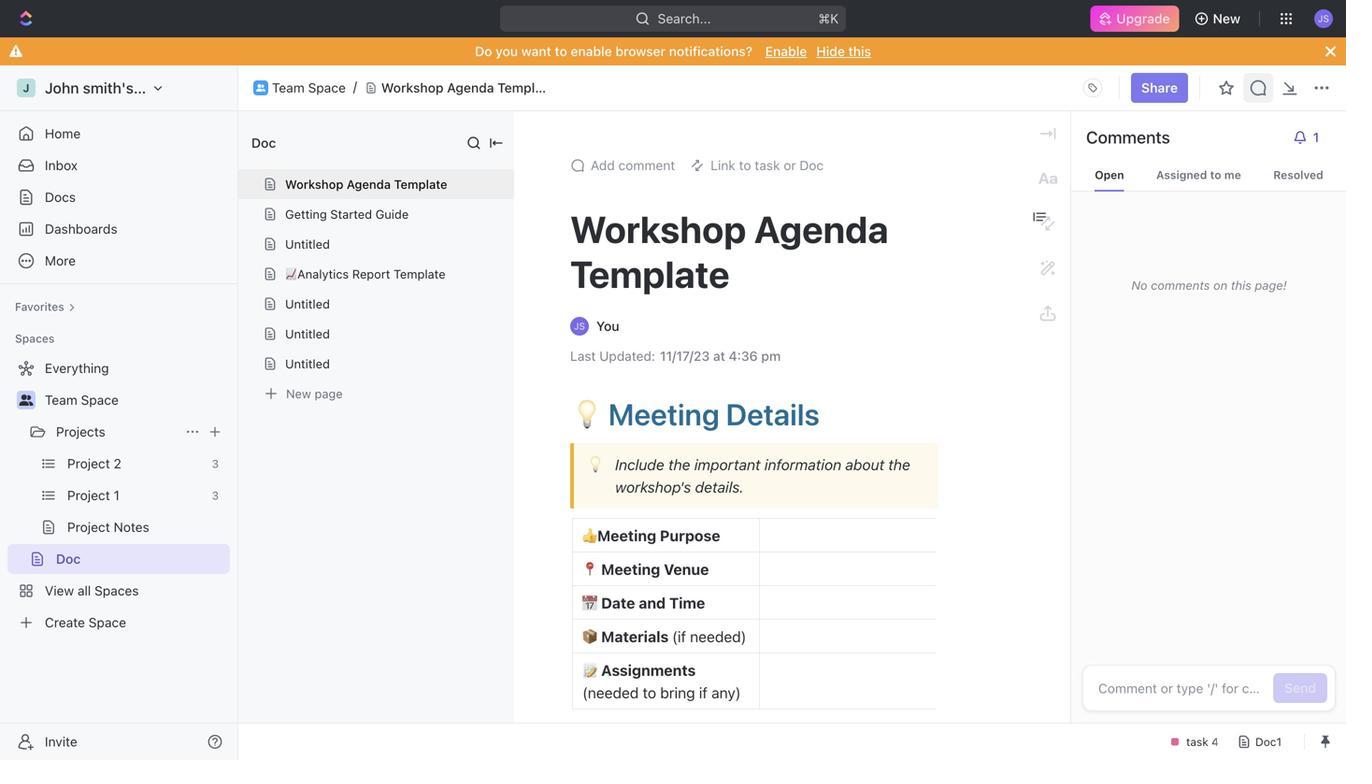 Task type: locate. For each thing, give the bounding box(es) containing it.
1 vertical spatial 3
[[212, 489, 219, 502]]

team space link inside sidebar navigation
[[45, 385, 226, 415]]

workshop's
[[615, 478, 691, 496]]

3 right project 2 link
[[212, 457, 219, 470]]

1 horizontal spatial team space
[[272, 80, 346, 95]]

this right hide
[[849, 43, 872, 59]]

1 vertical spatial team
[[45, 392, 77, 408]]

to
[[555, 43, 568, 59], [739, 158, 752, 173], [1211, 168, 1222, 181], [643, 684, 657, 702]]

workshop
[[381, 80, 444, 95], [285, 177, 344, 191], [571, 207, 747, 251]]

2 horizontal spatial agenda
[[754, 207, 889, 251]]

space down view all spaces 'link'
[[89, 615, 126, 630]]

project down project 2
[[67, 488, 110, 503]]

new left page
[[286, 387, 311, 401]]

agenda up the started
[[347, 177, 391, 191]]

projects
[[56, 424, 105, 440]]

1 vertical spatial agenda
[[347, 177, 391, 191]]

team space link right user group image
[[272, 80, 346, 96]]

link to task or doc button
[[683, 152, 832, 179]]

💡 down last at top
[[572, 397, 602, 432]]

task
[[755, 158, 780, 173]]

new for new
[[1214, 11, 1241, 26]]

team space link up projects link
[[45, 385, 226, 415]]

spaces
[[15, 332, 55, 345], [95, 583, 139, 599]]

add
[[591, 158, 615, 173]]

favorites button
[[7, 296, 83, 318]]

meeting
[[609, 397, 720, 432], [598, 527, 657, 545], [602, 561, 661, 578]]

space for 'team space' link in sidebar navigation
[[81, 392, 119, 408]]

space down everything link in the left of the page
[[81, 392, 119, 408]]

0 vertical spatial spaces
[[15, 332, 55, 345]]

project for project 2
[[67, 456, 110, 471]]

create space link
[[7, 608, 226, 638]]

1 vertical spatial meeting
[[598, 527, 657, 545]]

0 vertical spatial 1
[[1314, 130, 1320, 145]]

doc up "view"
[[56, 551, 81, 567]]

1 vertical spatial workshop agenda template
[[285, 177, 448, 191]]

workshop agenda template
[[381, 80, 555, 95], [285, 177, 448, 191], [571, 207, 897, 296]]

0 vertical spatial project
[[67, 456, 110, 471]]

2 horizontal spatial doc
[[800, 158, 824, 173]]

0 horizontal spatial js
[[574, 321, 585, 332]]

1 horizontal spatial new
[[1214, 11, 1241, 26]]

project for project 1
[[67, 488, 110, 503]]

template up you
[[571, 252, 730, 296]]

john smith's workspace
[[45, 79, 215, 97]]

1 vertical spatial space
[[81, 392, 119, 408]]

1 vertical spatial team space link
[[45, 385, 226, 415]]

started
[[330, 207, 372, 221]]

📅
[[583, 594, 598, 612]]

agenda down or
[[754, 207, 889, 251]]

user group image
[[256, 84, 266, 91]]

team right user group icon
[[45, 392, 77, 408]]

1 vertical spatial 💡
[[587, 455, 604, 475]]

page
[[315, 387, 343, 401]]

workshop agenda template down link
[[571, 207, 897, 296]]

1 horizontal spatial 1
[[1314, 130, 1320, 145]]

agenda
[[447, 80, 494, 95], [347, 177, 391, 191], [754, 207, 889, 251]]

the
[[669, 456, 691, 474], [889, 456, 911, 474]]

you
[[597, 318, 620, 334]]

the up 'workshop's'
[[669, 456, 691, 474]]

0 horizontal spatial agenda
[[347, 177, 391, 191]]

add comment
[[591, 158, 675, 173]]

1 horizontal spatial team
[[272, 80, 305, 95]]

2 horizontal spatial workshop
[[571, 207, 747, 251]]

1 button
[[1286, 123, 1333, 152]]

1 horizontal spatial team space link
[[272, 80, 346, 96]]

1 down the 2 at the bottom left of page
[[114, 488, 120, 503]]

me
[[1225, 168, 1242, 181]]

2 vertical spatial workshop agenda template
[[571, 207, 897, 296]]

1 up resolved
[[1314, 130, 1320, 145]]

0 horizontal spatial team
[[45, 392, 77, 408]]

📍
[[583, 561, 598, 578]]

getting started guide
[[285, 207, 409, 221]]

time
[[670, 594, 705, 612]]

0 vertical spatial meeting
[[609, 397, 720, 432]]

untitled
[[285, 237, 330, 251], [285, 297, 330, 311], [285, 327, 330, 341], [285, 357, 330, 371]]

0 vertical spatial js
[[1319, 13, 1330, 24]]

spaces up create space link
[[95, 583, 139, 599]]

last
[[571, 348, 596, 364]]

0 horizontal spatial the
[[669, 456, 691, 474]]

meeting up 📍 meeting venue
[[598, 527, 657, 545]]

new right upgrade
[[1214, 11, 1241, 26]]

updated:
[[600, 348, 656, 364]]

to left me
[[1211, 168, 1222, 181]]

comment
[[619, 158, 675, 173]]

team right user group image
[[272, 80, 305, 95]]

0 horizontal spatial workshop
[[285, 177, 344, 191]]

3 project from the top
[[67, 520, 110, 535]]

template right the report
[[394, 267, 446, 281]]

any)
[[712, 684, 741, 702]]

doc right or
[[800, 158, 824, 173]]

team space
[[272, 80, 346, 95], [45, 392, 119, 408]]

john
[[45, 79, 79, 97]]

new inside "button"
[[1214, 11, 1241, 26]]

purpose
[[660, 527, 721, 545]]

workshop agenda template up the started
[[285, 177, 448, 191]]

all
[[78, 583, 91, 599]]

0 vertical spatial 💡
[[572, 397, 602, 432]]

1 horizontal spatial the
[[889, 456, 911, 474]]

the right about
[[889, 456, 911, 474]]

spaces inside view all spaces 'link'
[[95, 583, 139, 599]]

1 vertical spatial spaces
[[95, 583, 139, 599]]

project 2 link
[[67, 449, 204, 479]]

0 horizontal spatial new
[[286, 387, 311, 401]]

docs
[[45, 189, 76, 205]]

meeting up include
[[609, 397, 720, 432]]

0 horizontal spatial doc
[[56, 551, 81, 567]]

agenda down do
[[447, 80, 494, 95]]

1 horizontal spatial agenda
[[447, 80, 494, 95]]

1 3 from the top
[[212, 457, 219, 470]]

👍 meeting purpose
[[583, 527, 721, 545]]

enable
[[571, 43, 612, 59]]

1 vertical spatial this
[[1232, 278, 1252, 292]]

project down project 1
[[67, 520, 110, 535]]

0 vertical spatial this
[[849, 43, 872, 59]]

1 vertical spatial js
[[574, 321, 585, 332]]

1 vertical spatial workshop
[[285, 177, 344, 191]]

project 1
[[67, 488, 120, 503]]

team space inside sidebar navigation
[[45, 392, 119, 408]]

0 vertical spatial workshop
[[381, 80, 444, 95]]

workspace
[[137, 79, 215, 97]]

js
[[1319, 13, 1330, 24], [574, 321, 585, 332]]

js inside dropdown button
[[1319, 13, 1330, 24]]

1 vertical spatial new
[[286, 387, 311, 401]]

to inside dropdown button
[[739, 158, 752, 173]]

0 vertical spatial doc
[[252, 135, 276, 151]]

1 horizontal spatial doc
[[252, 135, 276, 151]]

workshop agenda template down do
[[381, 80, 555, 95]]

send button
[[1274, 673, 1328, 703]]

1 project from the top
[[67, 456, 110, 471]]

3 for 1
[[212, 489, 219, 502]]

team for 'team space' link associated with user group image
[[272, 80, 305, 95]]

⌘k
[[819, 11, 839, 26]]

doc
[[252, 135, 276, 151], [800, 158, 824, 173], [56, 551, 81, 567]]

details
[[726, 397, 820, 432]]

2 vertical spatial workshop
[[571, 207, 747, 251]]

sidebar navigation
[[0, 65, 242, 760]]

spaces down 'favorites'
[[15, 332, 55, 345]]

2 3 from the top
[[212, 489, 219, 502]]

project for project notes
[[67, 520, 110, 535]]

2 vertical spatial project
[[67, 520, 110, 535]]

2 vertical spatial doc
[[56, 551, 81, 567]]

team space link
[[272, 80, 346, 96], [45, 385, 226, 415]]

0 horizontal spatial 1
[[114, 488, 120, 503]]

📈analytics report template
[[285, 267, 446, 281]]

team space for user group image
[[272, 80, 346, 95]]

0 vertical spatial team space link
[[272, 80, 346, 96]]

project left the 2 at the bottom left of page
[[67, 456, 110, 471]]

js button
[[1309, 4, 1339, 34]]

details.
[[695, 478, 744, 496]]

notes
[[114, 520, 149, 535]]

team space link for user group icon
[[45, 385, 226, 415]]

resolved
[[1274, 168, 1324, 181]]

this right on on the right
[[1232, 278, 1252, 292]]

new
[[1214, 11, 1241, 26], [286, 387, 311, 401]]

💡 left include
[[587, 455, 604, 475]]

0 vertical spatial 3
[[212, 457, 219, 470]]

11/17/23
[[660, 348, 710, 364]]

meeting up date
[[602, 561, 661, 578]]

project notes
[[67, 520, 149, 535]]

1 vertical spatial project
[[67, 488, 110, 503]]

project inside "link"
[[67, 520, 110, 535]]

docs link
[[7, 182, 230, 212]]

home link
[[7, 119, 230, 149]]

team space right user group image
[[272, 80, 346, 95]]

2 vertical spatial agenda
[[754, 207, 889, 251]]

💡 for 💡
[[587, 455, 604, 475]]

view all spaces link
[[7, 576, 226, 606]]

2 the from the left
[[889, 456, 911, 474]]

1 vertical spatial 1
[[114, 488, 120, 503]]

home
[[45, 126, 81, 141]]

2 vertical spatial meeting
[[602, 561, 661, 578]]

tree containing everything
[[7, 354, 230, 638]]

doc down user group image
[[252, 135, 276, 151]]

2 project from the top
[[67, 488, 110, 503]]

invite
[[45, 734, 77, 750]]

0 horizontal spatial team space
[[45, 392, 119, 408]]

dropdown menu image
[[1078, 73, 1108, 103]]

1 vertical spatial doc
[[800, 158, 824, 173]]

team inside tree
[[45, 392, 77, 408]]

tree inside sidebar navigation
[[7, 354, 230, 638]]

3 up project notes "link"
[[212, 489, 219, 502]]

project
[[67, 456, 110, 471], [67, 488, 110, 503], [67, 520, 110, 535]]

team space up projects
[[45, 392, 119, 408]]

0 vertical spatial space
[[308, 80, 346, 95]]

tree
[[7, 354, 230, 638]]

team space link for user group image
[[272, 80, 346, 96]]

0 horizontal spatial spaces
[[15, 332, 55, 345]]

1 untitled from the top
[[285, 237, 330, 251]]

want
[[522, 43, 552, 59]]

0 vertical spatial new
[[1214, 11, 1241, 26]]

0 vertical spatial workshop agenda template
[[381, 80, 555, 95]]

1 horizontal spatial js
[[1319, 13, 1330, 24]]

1 horizontal spatial this
[[1232, 278, 1252, 292]]

4:36
[[729, 348, 758, 364]]

template
[[498, 80, 555, 95], [394, 177, 448, 191], [571, 252, 730, 296], [394, 267, 446, 281]]

1 horizontal spatial workshop
[[381, 80, 444, 95]]

more
[[45, 253, 76, 268]]

1 horizontal spatial spaces
[[95, 583, 139, 599]]

meeting for meeting venue
[[602, 561, 661, 578]]

projects link
[[56, 417, 178, 447]]

space right user group image
[[308, 80, 346, 95]]

0 horizontal spatial team space link
[[45, 385, 226, 415]]

1
[[1314, 130, 1320, 145], [114, 488, 120, 503]]

2 vertical spatial space
[[89, 615, 126, 630]]

to right link
[[739, 158, 752, 173]]

0 vertical spatial team
[[272, 80, 305, 95]]

0 vertical spatial team space
[[272, 80, 346, 95]]

to down assignments
[[643, 684, 657, 702]]

1 vertical spatial team space
[[45, 392, 119, 408]]



Task type: describe. For each thing, give the bounding box(es) containing it.
include the important information about the workshop's details.
[[615, 456, 915, 496]]

📝
[[583, 662, 598, 679]]

john smith's workspace, , element
[[17, 79, 36, 97]]

include
[[615, 456, 665, 474]]

open
[[1095, 168, 1125, 181]]

0 horizontal spatial this
[[849, 43, 872, 59]]

1 inside sidebar navigation
[[114, 488, 120, 503]]

assigned to me
[[1157, 168, 1242, 181]]

💡 for 💡 meeting details
[[572, 397, 602, 432]]

venue
[[664, 561, 709, 578]]

link
[[711, 158, 736, 173]]

comments
[[1151, 278, 1211, 292]]

4 untitled from the top
[[285, 357, 330, 371]]

needed)
[[690, 628, 747, 646]]

template down want
[[498, 80, 555, 95]]

date
[[602, 594, 635, 612]]

send
[[1285, 680, 1317, 696]]

assignments
[[602, 662, 696, 679]]

(if
[[673, 628, 686, 646]]

comments
[[1087, 127, 1171, 147]]

meeting for meeting purpose
[[598, 527, 657, 545]]

enable
[[766, 43, 807, 59]]

(needed
[[583, 684, 639, 702]]

share
[[1142, 80, 1178, 95]]

smith's
[[83, 79, 134, 97]]

doc inside link to task or doc dropdown button
[[800, 158, 824, 173]]

team for 'team space' link in sidebar navigation
[[45, 392, 77, 408]]

team space for user group icon
[[45, 392, 119, 408]]

new button
[[1187, 4, 1252, 34]]

you
[[496, 43, 518, 59]]

or
[[784, 158, 796, 173]]

3 for 2
[[212, 457, 219, 470]]

view
[[45, 583, 74, 599]]

📈analytics
[[285, 267, 349, 281]]

j
[[23, 81, 30, 94]]

assigned
[[1157, 168, 1208, 181]]

to right want
[[555, 43, 568, 59]]

report
[[352, 267, 390, 281]]

no comments on this page!
[[1132, 278, 1287, 292]]

more button
[[7, 246, 230, 276]]

space for 'team space' link associated with user group image
[[308, 80, 346, 95]]

last updated: 11/17/23 at 4:36 pm
[[571, 348, 781, 364]]

new page
[[286, 387, 343, 401]]

on
[[1214, 278, 1228, 292]]

inbox link
[[7, 151, 230, 181]]

template up guide
[[394, 177, 448, 191]]

📅 date and time
[[583, 594, 705, 612]]

link to task or doc
[[711, 158, 824, 173]]

hide
[[817, 43, 845, 59]]

upgrade
[[1117, 11, 1171, 26]]

getting
[[285, 207, 327, 221]]

project 2
[[67, 456, 121, 471]]

workshop inside workshop agenda template
[[571, 207, 747, 251]]

2 untitled from the top
[[285, 297, 330, 311]]

doc link
[[56, 544, 226, 574]]

agenda inside workshop agenda template
[[754, 207, 889, 251]]

if
[[699, 684, 708, 702]]

user group image
[[19, 395, 33, 406]]

💡 meeting details
[[572, 397, 820, 432]]

create
[[45, 615, 85, 630]]

meeting for meeting details
[[609, 397, 720, 432]]

everything link
[[7, 354, 226, 383]]

dashboards link
[[7, 214, 230, 244]]

doc inside doc 'link'
[[56, 551, 81, 567]]

do
[[475, 43, 492, 59]]

1 the from the left
[[669, 456, 691, 474]]

project 1 link
[[67, 481, 204, 511]]

create space
[[45, 615, 126, 630]]

3 untitled from the top
[[285, 327, 330, 341]]

at
[[714, 348, 726, 364]]

view all spaces
[[45, 583, 139, 599]]

information
[[765, 456, 842, 474]]

📦 materials (if needed)
[[583, 628, 747, 646]]

2
[[114, 456, 121, 471]]

inbox
[[45, 158, 78, 173]]

new for new page
[[286, 387, 311, 401]]

page!
[[1256, 278, 1287, 292]]

browser
[[616, 43, 666, 59]]

📦
[[583, 628, 598, 646]]

bring
[[661, 684, 695, 702]]

template inside workshop agenda template
[[571, 252, 730, 296]]

important
[[695, 456, 761, 474]]

project notes link
[[67, 513, 226, 542]]

1 inside dropdown button
[[1314, 130, 1320, 145]]

👍
[[583, 527, 598, 545]]

materials
[[602, 628, 669, 646]]

search...
[[658, 11, 711, 26]]

everything
[[45, 361, 109, 376]]

dashboards
[[45, 221, 117, 237]]

pm
[[762, 348, 781, 364]]

0 vertical spatial agenda
[[447, 80, 494, 95]]

to inside 📝 assignments (needed to bring if any)
[[643, 684, 657, 702]]

favorites
[[15, 300, 64, 313]]



Task type: vqa. For each thing, say whether or not it's contained in the screenshot.
middle The List
no



